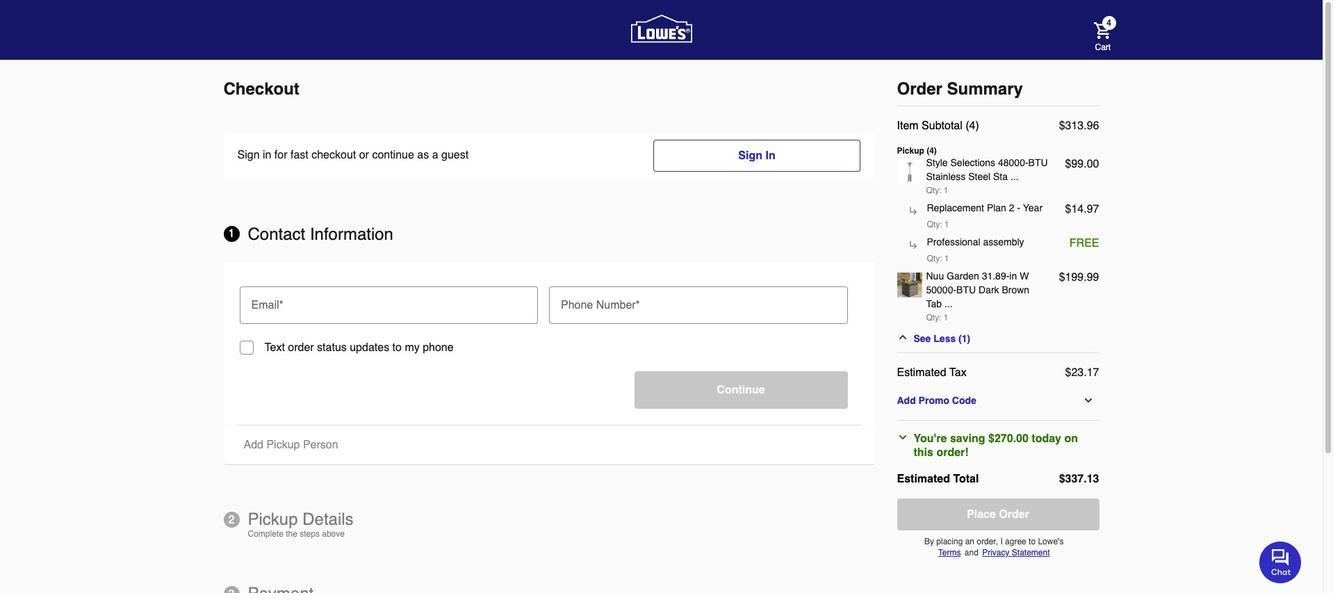 Task type: vqa. For each thing, say whether or not it's contained in the screenshot.
Lighting
no



Task type: locate. For each thing, give the bounding box(es) containing it.
by placing an order, i agree to lowe's terms and privacy statement
[[925, 537, 1064, 558]]

btu down garden
[[957, 284, 976, 295]]

qty: 1 for $ 14 . 97
[[927, 220, 949, 229]]

btu left $ 99 .00
[[1029, 157, 1048, 168]]

chevron down image left you're at the bottom
[[897, 432, 908, 443]]

2 . from the top
[[1084, 203, 1087, 216]]

code
[[952, 395, 977, 406]]

phone
[[561, 299, 593, 311]]

1 up less
[[944, 313, 949, 323]]

1 horizontal spatial (4)
[[966, 120, 979, 132]]

2 left the pickup details complete the steps above
[[228, 513, 235, 526]]

1 vertical spatial (4)
[[927, 146, 937, 156]]

99 right 199
[[1087, 271, 1100, 284]]

pickup left person
[[267, 439, 300, 451]]

1 vertical spatial in
[[1010, 270, 1017, 282]]

199
[[1065, 271, 1084, 284]]

w
[[1020, 270, 1029, 282]]

0 vertical spatial ...
[[1011, 171, 1019, 182]]

qty:
[[926, 186, 942, 195], [927, 220, 942, 229], [927, 254, 942, 263], [926, 313, 942, 323]]

replacement
[[927, 202, 984, 213]]

1 horizontal spatial ...
[[1011, 171, 1019, 182]]

0 horizontal spatial sign
[[237, 149, 260, 161]]

free
[[1070, 237, 1100, 250]]

48000-
[[998, 157, 1029, 168]]

14
[[1072, 203, 1084, 216]]

chevron down image inside add promo code link
[[1083, 395, 1094, 406]]

in left w
[[1010, 270, 1017, 282]]

$ for 313
[[1059, 120, 1065, 132]]

brown
[[1002, 284, 1030, 295]]

... down 48000-
[[1011, 171, 1019, 182]]

add for add promo code
[[897, 395, 916, 406]]

99
[[1072, 158, 1084, 170], [1087, 271, 1100, 284]]

sign
[[237, 149, 260, 161], [739, 149, 763, 162]]

order up item at the top right of the page
[[897, 79, 943, 99]]

$ 337 . 13
[[1059, 473, 1099, 485]]

qty: for $ 99 .00
[[926, 186, 942, 195]]

$ for 99
[[1065, 158, 1072, 170]]

to left my
[[393, 341, 402, 354]]

$ 14 . 97
[[1065, 203, 1100, 216]]

lowe's home improvement logo image
[[631, 0, 692, 60]]

you're saving  $270.00  today on this order! link
[[897, 432, 1094, 460]]

continue
[[372, 149, 414, 161]]

qty: for $ 14 . 97
[[927, 220, 942, 229]]

1 vertical spatial to
[[1029, 537, 1036, 546]]

... right tab
[[945, 298, 953, 309]]

1 horizontal spatial to
[[1029, 537, 1036, 546]]

1 . from the top
[[1084, 120, 1087, 132]]

chevron down image inside you're saving  $270.00  today on this order! link
[[897, 432, 908, 443]]

checkout
[[312, 149, 356, 161]]

promo
[[919, 395, 950, 406]]

-
[[1017, 202, 1021, 213]]

1 vertical spatial 99
[[1087, 271, 1100, 284]]

0 horizontal spatial add
[[244, 439, 263, 451]]

1 up "professional" at the right of the page
[[945, 220, 949, 229]]

1 vertical spatial pickup
[[248, 510, 298, 529]]

qty: 1 down tab
[[926, 313, 949, 323]]

order summary
[[897, 79, 1023, 99]]

for
[[275, 149, 288, 161]]

99 down $ 313 . 96
[[1072, 158, 1084, 170]]

17
[[1087, 366, 1099, 379]]

estimated down this at the bottom right
[[897, 473, 950, 485]]

. for 313
[[1084, 120, 1087, 132]]

1 horizontal spatial 2
[[1009, 202, 1015, 213]]

sign for sign in for fast checkout or continue as a guest
[[237, 149, 260, 161]]

0 horizontal spatial in
[[263, 149, 271, 161]]

0 vertical spatial 2
[[1009, 202, 1015, 213]]

$ 313 . 96
[[1059, 120, 1099, 132]]

1 vertical spatial btu
[[957, 284, 976, 295]]

sign for sign in
[[739, 149, 763, 162]]

(4) right subtotal
[[966, 120, 979, 132]]

qty: down tab
[[926, 313, 942, 323]]

0 horizontal spatial ...
[[945, 298, 953, 309]]

1 horizontal spatial 99
[[1087, 271, 1100, 284]]

in left for on the left top of page
[[263, 149, 271, 161]]

professional
[[927, 236, 981, 248]]

email*
[[251, 299, 283, 311]]

order
[[288, 341, 314, 354]]

add left "promo"
[[897, 395, 916, 406]]

style selections 48000-btu stainless steel sta ...
[[926, 157, 1048, 182]]

1 horizontal spatial add
[[897, 395, 916, 406]]

0 vertical spatial add
[[897, 395, 916, 406]]

0 vertical spatial chevron down image
[[1083, 395, 1094, 406]]

to up the statement at right
[[1029, 537, 1036, 546]]

chevron down image
[[1083, 395, 1094, 406], [897, 432, 908, 443]]

0 vertical spatial estimated
[[897, 366, 947, 379]]

0 horizontal spatial to
[[393, 341, 402, 354]]

add left person
[[244, 439, 263, 451]]

1 down 'stainless' on the right of page
[[944, 186, 949, 195]]

$ right w
[[1059, 271, 1065, 284]]

item
[[897, 120, 919, 132]]

1 vertical spatial order
[[999, 508, 1030, 521]]

qty: down 'stainless' on the right of page
[[926, 186, 942, 195]]

btu
[[1029, 157, 1048, 168], [957, 284, 976, 295]]

$ left 96
[[1059, 120, 1065, 132]]

to inside by placing an order, i agree to lowe's terms and privacy statement
[[1029, 537, 1036, 546]]

0 vertical spatial btu
[[1029, 157, 1048, 168]]

subitem arrow image
[[908, 205, 919, 216]]

1 estimated from the top
[[897, 366, 947, 379]]

sign left for on the left top of page
[[237, 149, 260, 161]]

continue
[[717, 384, 765, 396]]

Email* email field
[[245, 286, 533, 317]]

subtotal
[[922, 120, 963, 132]]

sign left in
[[739, 149, 763, 162]]

4 . from the top
[[1084, 366, 1087, 379]]

estimated tax
[[897, 366, 967, 379]]

1 horizontal spatial order
[[999, 508, 1030, 521]]

$ left 17
[[1065, 366, 1072, 379]]

tab
[[926, 298, 942, 309]]

statement
[[1012, 548, 1050, 558]]

1 vertical spatial estimated
[[897, 473, 950, 485]]

qty: 1 for $ 99 .00
[[926, 186, 949, 195]]

0 horizontal spatial btu
[[957, 284, 976, 295]]

3 . from the top
[[1084, 271, 1087, 284]]

1 vertical spatial 2
[[228, 513, 235, 526]]

5 . from the top
[[1084, 473, 1087, 485]]

the
[[286, 529, 297, 539]]

$ left 13
[[1059, 473, 1065, 485]]

1 vertical spatial chevron down image
[[897, 432, 908, 443]]

information
[[310, 225, 393, 244]]

estimated up "promo"
[[897, 366, 947, 379]]

status
[[317, 341, 347, 354]]

chat invite button image
[[1260, 541, 1302, 583]]

nuu
[[926, 270, 944, 282]]

qty: for $ 199 . 99
[[926, 313, 942, 323]]

qty: 1 down 'stainless' on the right of page
[[926, 186, 949, 195]]

$ left 97
[[1065, 203, 1072, 216]]

1 vertical spatial add
[[244, 439, 263, 451]]

i
[[1001, 537, 1003, 546]]

lowe's home improvement cart image
[[1094, 22, 1111, 39]]

2 left '-'
[[1009, 202, 1015, 213]]

31.89-
[[982, 270, 1010, 282]]

0 vertical spatial to
[[393, 341, 402, 354]]

you're saving  $270.00  today on this order!
[[914, 432, 1078, 459]]

1 for $ 199 . 99
[[944, 313, 949, 323]]

0 horizontal spatial 99
[[1072, 158, 1084, 170]]

96
[[1087, 120, 1099, 132]]

less
[[934, 333, 956, 344]]

garden
[[947, 270, 979, 282]]

pickup
[[897, 146, 925, 156]]

0 horizontal spatial order
[[897, 79, 943, 99]]

chevron down image down 17
[[1083, 395, 1094, 406]]

today
[[1032, 432, 1062, 445]]

1 horizontal spatial sign
[[739, 149, 763, 162]]

assembly
[[983, 236, 1024, 248]]

phone number*
[[561, 299, 640, 311]]

subitem arrow image
[[908, 239, 919, 250]]

item image
[[897, 273, 922, 298]]

chevron up image
[[897, 332, 908, 343]]

0 vertical spatial (4)
[[966, 120, 979, 132]]

dark
[[979, 284, 999, 295]]

1 vertical spatial ...
[[945, 298, 953, 309]]

region
[[224, 262, 875, 425]]

1 horizontal spatial chevron down image
[[1083, 395, 1094, 406]]

0 vertical spatial in
[[263, 149, 271, 161]]

order up the agree
[[999, 508, 1030, 521]]

above
[[322, 529, 345, 539]]

add
[[897, 395, 916, 406], [244, 439, 263, 451]]

continue button
[[634, 371, 848, 409]]

pickup left steps
[[248, 510, 298, 529]]

contact information
[[248, 225, 393, 244]]

$ left '.00'
[[1065, 158, 1072, 170]]

sign inside button
[[739, 149, 763, 162]]

0 horizontal spatial chevron down image
[[897, 432, 908, 443]]

2 estimated from the top
[[897, 473, 950, 485]]

replacement plan 2 - year
[[927, 202, 1043, 213]]

qty: 1
[[926, 186, 949, 195], [927, 220, 949, 229], [927, 254, 949, 263], [926, 313, 949, 323]]

nuu garden 31.89-in w 50000-btu dark brown tab ...
[[926, 270, 1030, 309]]

1 left contact
[[228, 227, 235, 240]]

my
[[405, 341, 420, 354]]

...
[[1011, 171, 1019, 182], [945, 298, 953, 309]]

qty: up "professional" at the right of the page
[[927, 220, 942, 229]]

$270.00
[[989, 432, 1029, 445]]

(4) up 'style' at the right of the page
[[927, 146, 937, 156]]

in
[[766, 149, 776, 162]]

2
[[1009, 202, 1015, 213], [228, 513, 235, 526]]

23
[[1072, 366, 1084, 379]]

terms
[[938, 548, 961, 558]]

pickup inside the pickup details complete the steps above
[[248, 510, 298, 529]]

... inside nuu garden 31.89-in w 50000-btu dark brown tab ...
[[945, 298, 953, 309]]

1 horizontal spatial in
[[1010, 270, 1017, 282]]

qty: 1 up "professional" at the right of the page
[[927, 220, 949, 229]]

0 vertical spatial order
[[897, 79, 943, 99]]

estimated for estimated total
[[897, 473, 950, 485]]

1 horizontal spatial btu
[[1029, 157, 1048, 168]]

place order
[[967, 508, 1030, 521]]

to
[[393, 341, 402, 354], [1029, 537, 1036, 546]]

text order status updates to my phone
[[265, 341, 454, 354]]



Task type: describe. For each thing, give the bounding box(es) containing it.
add pickup person
[[244, 439, 338, 451]]

see less (1)
[[914, 333, 971, 344]]

13
[[1087, 473, 1099, 485]]

$ for 14
[[1065, 203, 1072, 216]]

privacy statement link
[[982, 548, 1050, 558]]

1 for $ 99 .00
[[944, 186, 949, 195]]

number*
[[596, 299, 640, 311]]

text
[[265, 341, 285, 354]]

place
[[967, 508, 996, 521]]

tax
[[950, 366, 967, 379]]

fast
[[291, 149, 309, 161]]

in inside nuu garden 31.89-in w 50000-btu dark brown tab ...
[[1010, 270, 1017, 282]]

steel
[[969, 171, 991, 182]]

or
[[359, 149, 369, 161]]

. for 199
[[1084, 271, 1087, 284]]

qty: up the nuu
[[927, 254, 942, 263]]

btu inside nuu garden 31.89-in w 50000-btu dark brown tab ...
[[957, 284, 976, 295]]

qty: 1 up the nuu
[[927, 254, 949, 263]]

add promo code link
[[897, 392, 1100, 409]]

50000-
[[926, 284, 957, 295]]

selections
[[951, 157, 996, 168]]

and
[[965, 548, 979, 558]]

summary
[[947, 79, 1023, 99]]

. for 14
[[1084, 203, 1087, 216]]

. for 23
[[1084, 366, 1087, 379]]

by
[[925, 537, 934, 546]]

you're
[[914, 432, 947, 445]]

0 horizontal spatial 2
[[228, 513, 235, 526]]

btu inside style selections 48000-btu stainless steel sta ...
[[1029, 157, 1048, 168]]

0 vertical spatial pickup
[[267, 439, 300, 451]]

1 for $ 14 . 97
[[945, 220, 949, 229]]

agree
[[1005, 537, 1027, 546]]

0 horizontal spatial (4)
[[927, 146, 937, 156]]

97
[[1087, 203, 1100, 216]]

steps
[[300, 529, 320, 539]]

estimated for estimated tax
[[897, 366, 947, 379]]

0 vertical spatial 99
[[1072, 158, 1084, 170]]

$ 23 . 17
[[1065, 366, 1099, 379]]

see
[[914, 333, 931, 344]]

phone
[[423, 341, 454, 354]]

guest
[[441, 149, 469, 161]]

contact
[[248, 225, 305, 244]]

as
[[417, 149, 429, 161]]

sign in
[[739, 149, 776, 162]]

terms link
[[938, 548, 961, 558]]

plan
[[987, 202, 1007, 213]]

year
[[1023, 202, 1043, 213]]

add promo code
[[897, 395, 977, 406]]

. for 337
[[1084, 473, 1087, 485]]

Phone Number* telephone field
[[555, 286, 842, 317]]

updates
[[350, 341, 389, 354]]

total
[[953, 473, 979, 485]]

(1)
[[959, 333, 971, 344]]

style
[[926, 157, 948, 168]]

on
[[1065, 432, 1078, 445]]

lowe's
[[1038, 537, 1064, 546]]

.00
[[1084, 158, 1100, 170]]

checkout
[[224, 79, 300, 99]]

details
[[303, 510, 354, 529]]

1 down "professional" at the right of the page
[[945, 254, 949, 263]]

cart
[[1095, 42, 1111, 52]]

313
[[1065, 120, 1084, 132]]

pickup (4)
[[897, 146, 937, 156]]

placing
[[937, 537, 963, 546]]

$ for 23
[[1065, 366, 1072, 379]]

region containing email*
[[224, 262, 875, 425]]

order,
[[977, 537, 998, 546]]

estimated total
[[897, 473, 979, 485]]

$ 99 .00
[[1065, 158, 1100, 170]]

order!
[[937, 446, 969, 459]]

4
[[1107, 18, 1112, 28]]

add for add pickup person
[[244, 439, 263, 451]]

$ for 199
[[1059, 271, 1065, 284]]

337
[[1065, 473, 1084, 485]]

qty: 1 for $ 199 . 99
[[926, 313, 949, 323]]

item image
[[897, 159, 922, 184]]

complete
[[248, 529, 284, 539]]

... inside style selections 48000-btu stainless steel sta ...
[[1011, 171, 1019, 182]]

a
[[432, 149, 438, 161]]

$ for 337
[[1059, 473, 1065, 485]]

an
[[965, 537, 975, 546]]

sign in for fast checkout or continue as a guest
[[237, 149, 469, 161]]

sign in button
[[653, 140, 861, 172]]



